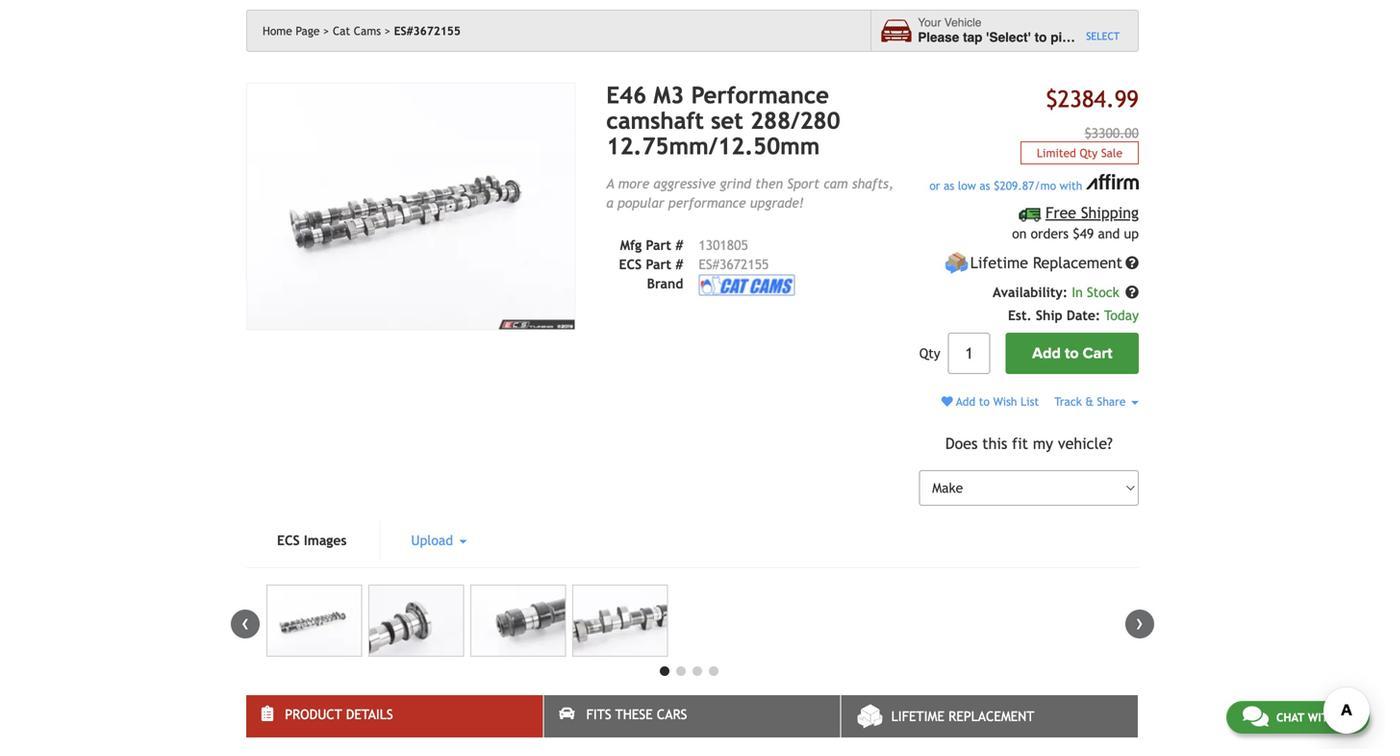Task type: vqa. For each thing, say whether or not it's contained in the screenshot.
8V S3
no



Task type: describe. For each thing, give the bounding box(es) containing it.
ecs images link
[[246, 522, 378, 560]]

add to wish list
[[953, 395, 1040, 409]]

add to cart
[[1033, 345, 1113, 363]]

e46
[[607, 82, 647, 109]]

your
[[918, 16, 942, 30]]

es#
[[699, 257, 720, 273]]

part inside the 1301805 ecs part #
[[646, 257, 672, 273]]

chat with us link
[[1227, 702, 1370, 734]]

on
[[1013, 226, 1027, 242]]

tap
[[963, 30, 983, 45]]

select link
[[1087, 29, 1120, 44]]

0 vertical spatial lifetime
[[971, 254, 1029, 272]]

‹
[[242, 610, 249, 636]]

# inside the 1301805 ecs part #
[[676, 257, 684, 273]]

these
[[616, 707, 653, 723]]

free shipping image
[[1020, 208, 1042, 222]]

ecs images
[[277, 533, 347, 549]]

cat cams image
[[699, 275, 795, 296]]

shafts,
[[852, 176, 894, 192]]

0 vertical spatial lifetime replacement
[[971, 254, 1123, 272]]

0 vertical spatial replacement
[[1033, 254, 1123, 272]]

grind
[[720, 176, 752, 192]]

fits
[[587, 707, 612, 723]]

1 vertical spatial lifetime replacement
[[892, 709, 1035, 725]]

vehicle
[[945, 16, 982, 30]]

track & share button
[[1055, 395, 1139, 409]]

low
[[958, 179, 977, 192]]

add to cart button
[[1006, 333, 1139, 374]]

fits these cars
[[587, 707, 687, 723]]

free
[[1046, 204, 1077, 222]]

es#3672155
[[394, 24, 461, 38]]

limited
[[1037, 146, 1077, 160]]

availability: in stock
[[993, 285, 1124, 300]]

popular
[[618, 196, 665, 211]]

chat with us
[[1277, 711, 1354, 725]]

or as low as $209.87/mo with  - affirm financing (opens in modal) element
[[920, 174, 1139, 195]]

pick
[[1051, 30, 1077, 45]]

add to wish list link
[[942, 395, 1040, 409]]

vehicle?
[[1058, 435, 1113, 453]]

e46 m3 performance camshaft set 288/280 12.75mm/12.50mm
[[607, 82, 841, 160]]

list
[[1021, 395, 1040, 409]]

this
[[983, 435, 1008, 453]]

cat cams link
[[333, 24, 391, 38]]

fits these cars link
[[544, 696, 841, 738]]

upgrade!
[[750, 196, 804, 211]]

page
[[296, 24, 320, 38]]

vehicle
[[1092, 30, 1136, 45]]

es# 3672155 brand
[[647, 257, 769, 292]]

share
[[1098, 395, 1126, 409]]

please
[[918, 30, 960, 45]]

stock
[[1087, 285, 1120, 300]]

availability:
[[993, 285, 1068, 300]]

set
[[711, 107, 744, 134]]

camshaft
[[607, 107, 704, 134]]

or as low as $ 209.87 /mo with
[[930, 179, 1086, 192]]

in
[[1072, 285, 1083, 300]]

cars
[[657, 707, 687, 723]]

cat cams
[[333, 24, 381, 38]]

'select'
[[987, 30, 1031, 45]]

m3
[[654, 82, 685, 109]]

home page link
[[263, 24, 329, 38]]

a
[[607, 176, 615, 192]]

chat
[[1277, 711, 1305, 725]]

track & share
[[1055, 395, 1130, 409]]

aggressive
[[654, 176, 716, 192]]

209.87
[[1000, 179, 1035, 192]]

lifetime replacement link
[[842, 696, 1138, 738]]

your vehicle please tap 'select' to pick a vehicle
[[918, 16, 1136, 45]]

cat
[[333, 24, 350, 38]]

sport
[[787, 176, 820, 192]]

12.75mm/12.50mm
[[607, 133, 820, 160]]

to for add to wish list
[[979, 395, 990, 409]]

1 part from the top
[[646, 238, 672, 253]]

my
[[1033, 435, 1054, 453]]

details
[[346, 707, 393, 723]]

does this fit my vehicle?
[[946, 435, 1113, 453]]

select
[[1087, 30, 1120, 42]]



Task type: locate. For each thing, give the bounding box(es) containing it.
1 vertical spatial to
[[1065, 345, 1079, 363]]

home page
[[263, 24, 320, 38]]

track
[[1055, 395, 1082, 409]]

question circle image
[[1126, 256, 1139, 270]]

0 horizontal spatial to
[[979, 395, 990, 409]]

product details
[[285, 707, 393, 723]]

2 part from the top
[[646, 257, 672, 273]]

add
[[1033, 345, 1061, 363], [957, 395, 976, 409]]

cart
[[1083, 345, 1113, 363]]

0 vertical spatial #
[[676, 238, 684, 253]]

up
[[1125, 226, 1139, 242]]

1 as from the left
[[944, 179, 955, 192]]

orders
[[1031, 226, 1069, 242]]

1301805 ecs part #
[[619, 238, 749, 273]]

0 vertical spatial a
[[1081, 30, 1088, 45]]

add right heart image
[[957, 395, 976, 409]]

and
[[1099, 226, 1120, 242]]

does
[[946, 435, 978, 453]]

heart image
[[942, 396, 953, 408]]

lifetime replacement
[[971, 254, 1123, 272], [892, 709, 1035, 725]]

today
[[1105, 308, 1139, 323]]

qty inside the '$3300.00 limited qty sale'
[[1080, 146, 1098, 160]]

performance
[[669, 196, 746, 211]]

1 horizontal spatial add
[[1033, 345, 1061, 363]]

add down the ship
[[1033, 345, 1061, 363]]

# up the es# 3672155 brand
[[676, 238, 684, 253]]

a inside a more aggressive grind then sport cam shafts, a popular performance upgrade!
[[607, 196, 614, 211]]

as left "$"
[[980, 179, 991, 192]]

a inside your vehicle please tap 'select' to pick a vehicle
[[1081, 30, 1088, 45]]

2 # from the top
[[676, 257, 684, 273]]

1 vertical spatial replacement
[[949, 709, 1035, 725]]

add inside button
[[1033, 345, 1061, 363]]

add for add to wish list
[[957, 395, 976, 409]]

then
[[756, 176, 783, 192]]

ecs left "images"
[[277, 533, 300, 549]]

brand
[[647, 276, 684, 292]]

es#3672155 - 1301805 - e46 m3 performance camshaft set 288/280 12.75mm/12.50mm - a more aggressive grind then sport cam shafts, a popular performance upgrade! - cat cams - bmw image
[[246, 83, 576, 331], [267, 585, 362, 657], [369, 585, 464, 657], [471, 585, 566, 657], [573, 585, 668, 657]]

with left us at the bottom
[[1308, 711, 1337, 725]]

to left the cart
[[1065, 345, 1079, 363]]

mfg part #
[[620, 238, 684, 253]]

part up brand
[[646, 257, 672, 273]]

None text field
[[949, 333, 991, 374]]

0 horizontal spatial a
[[607, 196, 614, 211]]

ecs inside the 1301805 ecs part #
[[619, 257, 642, 273]]

1 vertical spatial ecs
[[277, 533, 300, 549]]

cam
[[824, 176, 848, 192]]

this product is lifetime replacement eligible image
[[945, 251, 969, 275]]

home
[[263, 24, 292, 38]]

1 horizontal spatial to
[[1035, 30, 1047, 45]]

or
[[930, 179, 941, 192]]

with right /mo
[[1060, 179, 1083, 192]]

2 horizontal spatial to
[[1065, 345, 1079, 363]]

0 vertical spatial ecs
[[619, 257, 642, 273]]

question circle image
[[1126, 286, 1139, 299]]

cams
[[354, 24, 381, 38]]

sale
[[1102, 146, 1123, 160]]

shipping
[[1082, 204, 1139, 222]]

1 horizontal spatial ecs
[[619, 257, 642, 273]]

/mo
[[1035, 179, 1057, 192]]

1 vertical spatial qty
[[920, 346, 941, 361]]

mfg
[[620, 238, 642, 253]]

a more aggressive grind then sport cam shafts, a popular performance upgrade!
[[607, 176, 894, 211]]

1 horizontal spatial lifetime
[[971, 254, 1029, 272]]

1 vertical spatial #
[[676, 257, 684, 273]]

0 horizontal spatial as
[[944, 179, 955, 192]]

1 vertical spatial part
[[646, 257, 672, 273]]

1 vertical spatial lifetime
[[892, 709, 945, 725]]

1 horizontal spatial as
[[980, 179, 991, 192]]

more
[[618, 176, 650, 192]]

with
[[1060, 179, 1083, 192], [1308, 711, 1337, 725]]

ship
[[1036, 308, 1063, 323]]

›
[[1137, 610, 1144, 636]]

est. ship date: today
[[1009, 308, 1139, 323]]

1 vertical spatial add
[[957, 395, 976, 409]]

0 vertical spatial with
[[1060, 179, 1083, 192]]

upload
[[411, 533, 457, 549]]

part right 'mfg'
[[646, 238, 672, 253]]

lifetime
[[971, 254, 1029, 272], [892, 709, 945, 725]]

date:
[[1067, 308, 1101, 323]]

add for add to cart
[[1033, 345, 1061, 363]]

comments image
[[1243, 705, 1269, 728]]

0 horizontal spatial ecs
[[277, 533, 300, 549]]

&
[[1086, 395, 1094, 409]]

to inside button
[[1065, 345, 1079, 363]]

to for add to cart
[[1065, 345, 1079, 363]]

1 horizontal spatial qty
[[1080, 146, 1098, 160]]

a down a
[[607, 196, 614, 211]]

0 vertical spatial add
[[1033, 345, 1061, 363]]

$
[[994, 179, 1000, 192]]

images
[[304, 533, 347, 549]]

as
[[944, 179, 955, 192], [980, 179, 991, 192]]

$49
[[1073, 226, 1094, 242]]

a right pick
[[1081, 30, 1088, 45]]

wish
[[994, 395, 1018, 409]]

us
[[1340, 711, 1354, 725]]

2 as from the left
[[980, 179, 991, 192]]

2384.99
[[1058, 86, 1139, 113]]

replacement
[[1033, 254, 1123, 272], [949, 709, 1035, 725]]

# up brand
[[676, 257, 684, 273]]

part
[[646, 238, 672, 253], [646, 257, 672, 273]]

288/280
[[751, 107, 841, 134]]

0 horizontal spatial qty
[[920, 346, 941, 361]]

replacement inside lifetime replacement link
[[949, 709, 1035, 725]]

0 vertical spatial part
[[646, 238, 672, 253]]

1 # from the top
[[676, 238, 684, 253]]

product details link
[[246, 696, 543, 738]]

to left pick
[[1035, 30, 1047, 45]]

0 horizontal spatial with
[[1060, 179, 1083, 192]]

as right or
[[944, 179, 955, 192]]

ecs down 'mfg'
[[619, 257, 642, 273]]

est.
[[1009, 308, 1032, 323]]

‹ link
[[231, 610, 260, 639]]

1 horizontal spatial a
[[1081, 30, 1088, 45]]

0 vertical spatial to
[[1035, 30, 1047, 45]]

to left wish
[[979, 395, 990, 409]]

to
[[1035, 30, 1047, 45], [1065, 345, 1079, 363], [979, 395, 990, 409]]

1 vertical spatial a
[[607, 196, 614, 211]]

performance
[[692, 82, 830, 109]]

1 vertical spatial with
[[1308, 711, 1337, 725]]

3672155
[[720, 257, 769, 273]]

product
[[285, 707, 342, 723]]

ecs
[[619, 257, 642, 273], [277, 533, 300, 549]]

2 vertical spatial to
[[979, 395, 990, 409]]

0 horizontal spatial add
[[957, 395, 976, 409]]

to inside your vehicle please tap 'select' to pick a vehicle
[[1035, 30, 1047, 45]]

0 horizontal spatial lifetime
[[892, 709, 945, 725]]

1 horizontal spatial with
[[1308, 711, 1337, 725]]

› link
[[1126, 610, 1155, 639]]

0 vertical spatial qty
[[1080, 146, 1098, 160]]



